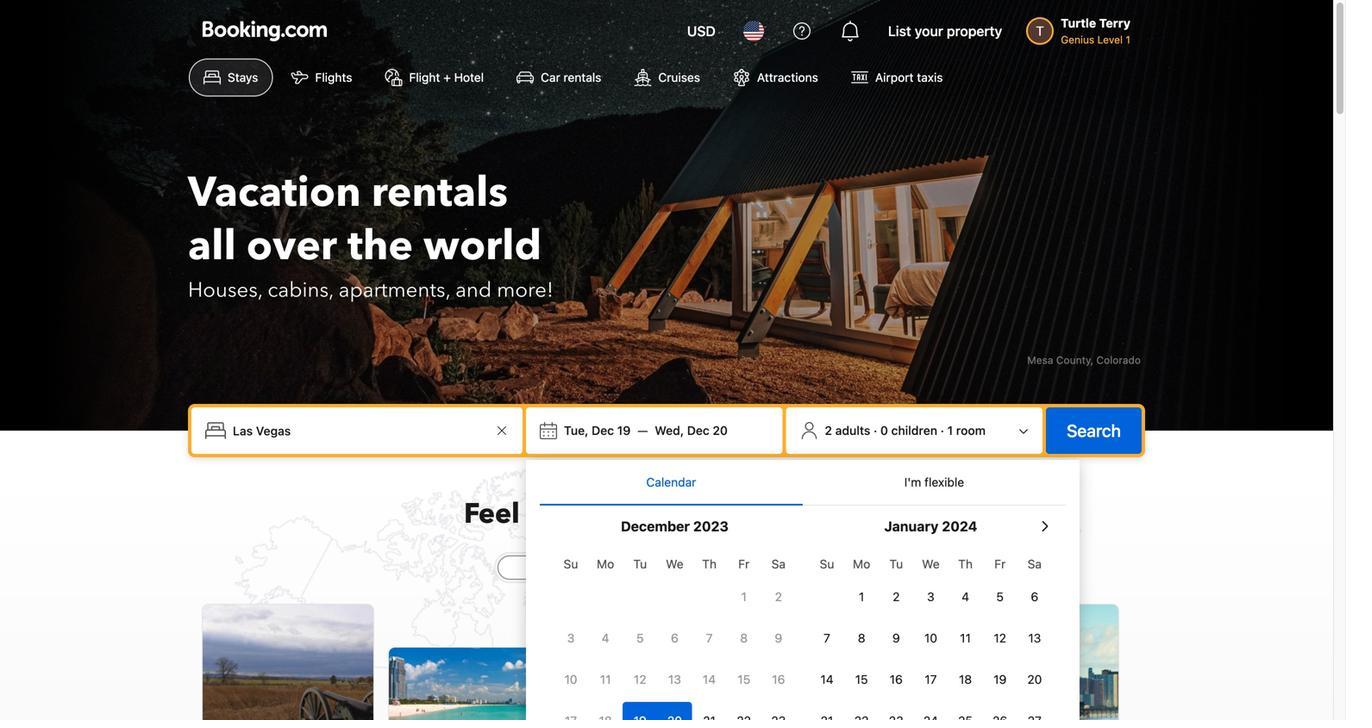 Task type: vqa. For each thing, say whether or not it's contained in the screenshot.
left a
no



Task type: locate. For each thing, give the bounding box(es) containing it.
1 horizontal spatial sa
[[1028, 558, 1042, 572]]

1 horizontal spatial 16
[[890, 673, 903, 687]]

0 horizontal spatial rentals
[[371, 165, 508, 221]]

1 vertical spatial 13
[[668, 673, 681, 687]]

24 January 2024 checkbox
[[914, 703, 948, 721]]

flexible
[[925, 476, 964, 490]]

1 vertical spatial 19
[[994, 673, 1007, 687]]

go
[[834, 496, 869, 533]]

19 up 26 january 2024 option
[[994, 673, 1007, 687]]

4 inside 4 checkbox
[[962, 590, 969, 605]]

12 January 2024 checkbox
[[983, 620, 1018, 658]]

15 for 15 december 2023 option on the bottom of the page
[[738, 673, 750, 687]]

2 8 from the left
[[858, 632, 866, 646]]

0 horizontal spatial 2
[[775, 590, 782, 605]]

4 right the 3 january 2024 checkbox
[[962, 590, 969, 605]]

1 su from the left
[[564, 558, 578, 572]]

calendar button
[[540, 461, 803, 505]]

0 vertical spatial 4
[[962, 590, 969, 605]]

vacation
[[188, 165, 361, 221]]

1
[[1126, 34, 1131, 46], [947, 424, 953, 438], [741, 590, 747, 605], [859, 590, 864, 605]]

0 vertical spatial 13
[[1028, 632, 1041, 646]]

12
[[994, 632, 1007, 646], [634, 673, 647, 687]]

14 up 21 december 2023 option
[[703, 673, 716, 687]]

18 January 2024 checkbox
[[948, 661, 983, 699]]

6 for 6 december 2023 checkbox
[[671, 632, 679, 646]]

usd button
[[677, 10, 726, 52]]

9 inside checkbox
[[893, 632, 900, 646]]

13 right 12 checkbox
[[1028, 632, 1041, 646]]

17 January 2024 checkbox
[[914, 661, 948, 699]]

1 mo from the left
[[597, 558, 614, 572]]

fr up 1 checkbox
[[738, 558, 750, 572]]

4 for 4 checkbox
[[602, 632, 609, 646]]

january 2024
[[884, 519, 977, 535]]

13 inside checkbox
[[1028, 632, 1041, 646]]

4 inside 4 checkbox
[[602, 632, 609, 646]]

flights link
[[276, 59, 367, 97]]

7 left 8 'option'
[[824, 632, 830, 646]]

i'm flexible button
[[803, 461, 1066, 505]]

home
[[559, 496, 636, 533]]

sa for 2023
[[772, 558, 786, 572]]

2 inside 2 option
[[893, 590, 900, 605]]

13
[[1028, 632, 1041, 646], [668, 673, 681, 687]]

dec right wed,
[[687, 424, 710, 438]]

1 horizontal spatial 14
[[821, 673, 834, 687]]

12 December 2023 checkbox
[[623, 661, 658, 699]]

1 horizontal spatial we
[[922, 558, 940, 572]]

8 for 8 'option'
[[858, 632, 866, 646]]

1 horizontal spatial 11
[[960, 632, 971, 646]]

1 December 2023 checkbox
[[727, 579, 761, 617]]

2 horizontal spatial 2
[[893, 590, 900, 605]]

1 vertical spatial 12
[[634, 673, 647, 687]]

1 horizontal spatial 10
[[924, 632, 937, 646]]

0 horizontal spatial 19
[[617, 424, 631, 438]]

2 sa from the left
[[1028, 558, 1042, 572]]

20
[[713, 424, 728, 438], [1028, 673, 1042, 687]]

19 inside "option"
[[994, 673, 1007, 687]]

2023
[[693, 519, 729, 535]]

10 January 2024 checkbox
[[914, 620, 948, 658]]

15 up the '22 december 2023' option
[[738, 673, 750, 687]]

9 inside option
[[775, 632, 782, 646]]

su down the home
[[564, 558, 578, 572]]

·
[[874, 424, 877, 438], [941, 424, 944, 438]]

search
[[1067, 421, 1121, 441]]

1 we from the left
[[666, 558, 684, 572]]

9 right 8 'option'
[[893, 632, 900, 646]]

the
[[348, 218, 413, 275]]

1 th from the left
[[702, 558, 717, 572]]

15 January 2024 checkbox
[[844, 661, 879, 699]]

1 16 from the left
[[772, 673, 785, 687]]

10 for 10 option
[[924, 632, 937, 646]]

10 inside checkbox
[[564, 673, 577, 687]]

and
[[455, 276, 492, 305]]

16
[[772, 673, 785, 687], [890, 673, 903, 687]]

16 up 23 january 2024 option
[[890, 673, 903, 687]]

1 vertical spatial 11
[[600, 673, 611, 687]]

11 January 2024 checkbox
[[948, 620, 983, 658]]

1 horizontal spatial mo
[[853, 558, 870, 572]]

stays
[[228, 70, 258, 85]]

4
[[962, 590, 969, 605], [602, 632, 609, 646]]

2 fr from the left
[[995, 558, 1006, 572]]

10 December 2023 checkbox
[[554, 661, 588, 699]]

2 14 from the left
[[821, 673, 834, 687]]

tab list
[[540, 461, 1066, 507]]

0 vertical spatial 6
[[1031, 590, 1039, 605]]

20 up 27 january 2024 option
[[1028, 673, 1042, 687]]

16 up 23 december 2023 option
[[772, 673, 785, 687]]

2 th from the left
[[958, 558, 973, 572]]

0 horizontal spatial 6
[[671, 632, 679, 646]]

tu for january 2024
[[890, 558, 903, 572]]

22 December 2023 checkbox
[[727, 703, 761, 721]]

tu up 2 option
[[890, 558, 903, 572]]

3 January 2024 checkbox
[[914, 579, 948, 617]]

0 horizontal spatial 5
[[637, 632, 644, 646]]

th up 4 checkbox
[[958, 558, 973, 572]]

13 up "20 december 2023" checkbox
[[668, 673, 681, 687]]

10
[[924, 632, 937, 646], [564, 673, 577, 687]]

grid
[[554, 548, 796, 721], [810, 548, 1052, 721]]

8 December 2023 checkbox
[[727, 620, 761, 658]]

3 right 2 option
[[927, 590, 935, 605]]

0 horizontal spatial 14
[[703, 673, 716, 687]]

14 up 21 january 2024 option
[[821, 673, 834, 687]]

2
[[825, 424, 832, 438], [775, 590, 782, 605], [893, 590, 900, 605]]

0 horizontal spatial 12
[[634, 673, 647, 687]]

1 inside 2 adults · 0 children · 1 room dropdown button
[[947, 424, 953, 438]]

9 for 9 december 2023 option
[[775, 632, 782, 646]]

10 left 11 january 2024 checkbox
[[924, 632, 937, 646]]

3 for the 3 january 2024 checkbox
[[927, 590, 935, 605]]

1 horizontal spatial ·
[[941, 424, 944, 438]]

2 grid from the left
[[810, 548, 1052, 721]]

2 inside 2 adults · 0 children · 1 room dropdown button
[[825, 424, 832, 438]]

flights
[[315, 70, 352, 85]]

1 vertical spatial rentals
[[371, 165, 508, 221]]

list
[[888, 23, 911, 39]]

1 horizontal spatial 4
[[962, 590, 969, 605]]

10 inside option
[[924, 632, 937, 646]]

0 vertical spatial 11
[[960, 632, 971, 646]]

2 January 2024 checkbox
[[879, 579, 914, 617]]

1 horizontal spatial 6
[[1031, 590, 1039, 605]]

1 · from the left
[[874, 424, 877, 438]]

flight + hotel
[[409, 70, 484, 85]]

2 for december 2023
[[775, 590, 782, 605]]

airport taxis link
[[836, 59, 958, 97]]

3 left 4 checkbox
[[567, 632, 575, 646]]

we up the 3 january 2024 checkbox
[[922, 558, 940, 572]]

apartments,
[[339, 276, 450, 305]]

grid for december
[[554, 548, 796, 721]]

14 inside checkbox
[[821, 673, 834, 687]]

rentals for vacation
[[371, 165, 508, 221]]

13 inside option
[[668, 673, 681, 687]]

0 horizontal spatial 10
[[564, 673, 577, 687]]

4 right 3 checkbox
[[602, 632, 609, 646]]

19
[[617, 424, 631, 438], [994, 673, 1007, 687]]

6 January 2024 checkbox
[[1018, 579, 1052, 617]]

fr up "5 january 2024" checkbox at the right
[[995, 558, 1006, 572]]

0 vertical spatial 19
[[617, 424, 631, 438]]

0 horizontal spatial dec
[[592, 424, 614, 438]]

14 January 2024 checkbox
[[810, 661, 844, 699]]

0 horizontal spatial 20
[[713, 424, 728, 438]]

0 vertical spatial 5
[[997, 590, 1004, 605]]

1 horizontal spatial 2
[[825, 424, 832, 438]]

6 right "5 january 2024" checkbox at the right
[[1031, 590, 1039, 605]]

attractions
[[757, 70, 818, 85]]

rentals
[[564, 70, 601, 85], [371, 165, 508, 221]]

0 horizontal spatial 11
[[600, 673, 611, 687]]

11 inside 11 january 2024 checkbox
[[960, 632, 971, 646]]

0 horizontal spatial fr
[[738, 558, 750, 572]]

county,
[[1056, 354, 1094, 367]]

1 horizontal spatial 8
[[858, 632, 866, 646]]

i'm
[[904, 476, 921, 490]]

0 horizontal spatial su
[[564, 558, 578, 572]]

7
[[706, 632, 713, 646], [824, 632, 830, 646]]

18 December 2023 checkbox
[[588, 703, 623, 721]]

feel
[[464, 496, 520, 533]]

22 January 2024 checkbox
[[844, 703, 879, 721]]

su down go
[[820, 558, 834, 572]]

0 horizontal spatial sa
[[772, 558, 786, 572]]

7 inside option
[[706, 632, 713, 646]]

21 December 2023 checkbox
[[692, 703, 727, 721]]

colorado
[[1097, 354, 1141, 367]]

5 January 2024 checkbox
[[983, 579, 1018, 617]]

16 inside option
[[890, 673, 903, 687]]

3
[[927, 590, 935, 605], [567, 632, 575, 646]]

23 January 2024 checkbox
[[879, 703, 914, 721]]

sa up 6 checkbox
[[1028, 558, 1042, 572]]

cruises link
[[620, 59, 715, 97]]

14 for 14 checkbox
[[821, 673, 834, 687]]

fr for 2023
[[738, 558, 750, 572]]

0 horizontal spatial th
[[702, 558, 717, 572]]

1 horizontal spatial th
[[958, 558, 973, 572]]

2 15 from the left
[[855, 673, 868, 687]]

6
[[1031, 590, 1039, 605], [671, 632, 679, 646]]

1 8 from the left
[[740, 632, 748, 646]]

8 inside 'option'
[[858, 632, 866, 646]]

1 vertical spatial 3
[[567, 632, 575, 646]]

19 left — on the bottom left of the page
[[617, 424, 631, 438]]

19 January 2024 checkbox
[[983, 661, 1018, 699]]

1 tu from the left
[[633, 558, 647, 572]]

7 inside checkbox
[[824, 632, 830, 646]]

0 horizontal spatial we
[[666, 558, 684, 572]]

over
[[246, 218, 337, 275]]

1 vertical spatial 20
[[1028, 673, 1042, 687]]

2 9 from the left
[[893, 632, 900, 646]]

10 up "17 december 2023" "option"
[[564, 673, 577, 687]]

9 right 8 december 2023 option
[[775, 632, 782, 646]]

1 left the "room" at the bottom right of page
[[947, 424, 953, 438]]

2 mo from the left
[[853, 558, 870, 572]]

0 horizontal spatial ·
[[874, 424, 877, 438]]

12 right 11 january 2024 checkbox
[[994, 632, 1007, 646]]

8 right '7' option at the bottom right of the page
[[740, 632, 748, 646]]

11 up the 18 december 2023 option
[[600, 673, 611, 687]]

1 horizontal spatial fr
[[995, 558, 1006, 572]]

2 tu from the left
[[890, 558, 903, 572]]

0 vertical spatial 3
[[927, 590, 935, 605]]

1 horizontal spatial 5
[[997, 590, 1004, 605]]

16 inside option
[[772, 673, 785, 687]]

2 7 from the left
[[824, 632, 830, 646]]

dec
[[592, 424, 614, 438], [687, 424, 710, 438]]

7 right 6 december 2023 checkbox
[[706, 632, 713, 646]]

1 horizontal spatial tu
[[890, 558, 903, 572]]

sa for 2024
[[1028, 558, 1042, 572]]

1 horizontal spatial rentals
[[564, 70, 601, 85]]

0 horizontal spatial 4
[[602, 632, 609, 646]]

su
[[564, 558, 578, 572], [820, 558, 834, 572]]

1 grid from the left
[[554, 548, 796, 721]]

0 horizontal spatial 16
[[772, 673, 785, 687]]

1 horizontal spatial 20
[[1028, 673, 1042, 687]]

15
[[738, 673, 750, 687], [855, 673, 868, 687]]

adults
[[835, 424, 871, 438]]

2 inside 2 checkbox
[[775, 590, 782, 605]]

0 vertical spatial rentals
[[564, 70, 601, 85]]

8 right 7 checkbox
[[858, 632, 866, 646]]

9
[[775, 632, 782, 646], [893, 632, 900, 646]]

15 inside checkbox
[[855, 673, 868, 687]]

0 horizontal spatial 15
[[738, 673, 750, 687]]

wed,
[[655, 424, 684, 438]]

1 horizontal spatial su
[[820, 558, 834, 572]]

1 horizontal spatial 12
[[994, 632, 1007, 646]]

0 vertical spatial 10
[[924, 632, 937, 646]]

1 horizontal spatial 19
[[994, 673, 1007, 687]]

sa
[[772, 558, 786, 572], [1028, 558, 1042, 572]]

su for december
[[564, 558, 578, 572]]

car rentals
[[541, 70, 601, 85]]

1 fr from the left
[[738, 558, 750, 572]]

15 inside option
[[738, 673, 750, 687]]

5 December 2023 checkbox
[[623, 620, 658, 658]]

0 horizontal spatial 9
[[775, 632, 782, 646]]

0 vertical spatial 20
[[713, 424, 728, 438]]

mo down the home
[[597, 558, 614, 572]]

8 for 8 december 2023 option
[[740, 632, 748, 646]]

tu down december
[[633, 558, 647, 572]]

terry
[[1099, 16, 1131, 30]]

we for december
[[666, 558, 684, 572]]

1 9 from the left
[[775, 632, 782, 646]]

0 horizontal spatial 13
[[668, 673, 681, 687]]

tu
[[633, 558, 647, 572], [890, 558, 903, 572]]

su for january
[[820, 558, 834, 572]]

8 inside option
[[740, 632, 748, 646]]

1 sa from the left
[[772, 558, 786, 572]]

1 cell from the left
[[623, 699, 658, 721]]

8
[[740, 632, 748, 646], [858, 632, 866, 646]]

14
[[703, 673, 716, 687], [821, 673, 834, 687]]

0 horizontal spatial tu
[[633, 558, 647, 572]]

list your property
[[888, 23, 1002, 39]]

2 we from the left
[[922, 558, 940, 572]]

· right children
[[941, 424, 944, 438]]

15 up 22 january 2024 option
[[855, 673, 868, 687]]

th
[[702, 558, 717, 572], [958, 558, 973, 572]]

your
[[915, 23, 943, 39]]

1 vertical spatial 6
[[671, 632, 679, 646]]

0 horizontal spatial 8
[[740, 632, 748, 646]]

1 horizontal spatial 7
[[824, 632, 830, 646]]

7 January 2024 checkbox
[[810, 620, 844, 658]]

14 inside option
[[703, 673, 716, 687]]

we down december 2023
[[666, 558, 684, 572]]

1 January 2024 checkbox
[[844, 579, 879, 617]]

16 December 2023 checkbox
[[761, 661, 796, 699]]

11 inside 11 december 2023 option
[[600, 673, 611, 687]]

rentals inside vacation rentals all over the world houses, cabins, apartments, and more!
[[371, 165, 508, 221]]

dec right tue,
[[592, 424, 614, 438]]

1 14 from the left
[[703, 673, 716, 687]]

1 horizontal spatial 3
[[927, 590, 935, 605]]

search button
[[1046, 408, 1142, 455]]

9 January 2024 checkbox
[[879, 620, 914, 658]]

20 right wed,
[[713, 424, 728, 438]]

i'm flexible
[[904, 476, 964, 490]]

1 inside turtle terry genius level 1
[[1126, 34, 1131, 46]]

usd
[[687, 23, 716, 39]]

11 for 11 january 2024 checkbox
[[960, 632, 971, 646]]

1 right level
[[1126, 34, 1131, 46]]

0 horizontal spatial mo
[[597, 558, 614, 572]]

7 for 7 checkbox
[[824, 632, 830, 646]]

1 7 from the left
[[706, 632, 713, 646]]

1 vertical spatial 4
[[602, 632, 609, 646]]

hotel
[[454, 70, 484, 85]]

th down 2023 at the bottom right of page
[[702, 558, 717, 572]]

3 inside 3 checkbox
[[567, 632, 575, 646]]

1 horizontal spatial 13
[[1028, 632, 1041, 646]]

1 vertical spatial 5
[[637, 632, 644, 646]]

12 up 19 december 2023 option
[[634, 673, 647, 687]]

0 horizontal spatial 7
[[706, 632, 713, 646]]

all
[[188, 218, 236, 275]]

15 for '15' checkbox
[[855, 673, 868, 687]]

1 horizontal spatial dec
[[687, 424, 710, 438]]

sa up 2 checkbox
[[772, 558, 786, 572]]

0 horizontal spatial grid
[[554, 548, 796, 721]]

0 horizontal spatial 3
[[567, 632, 575, 646]]

23 December 2023 checkbox
[[761, 703, 796, 721]]

1 vertical spatial 10
[[564, 673, 577, 687]]

cell
[[623, 699, 658, 721], [658, 699, 692, 721]]

1 horizontal spatial 9
[[893, 632, 900, 646]]

1 horizontal spatial grid
[[810, 548, 1052, 721]]

11 left 12 checkbox
[[960, 632, 971, 646]]

· left 0
[[874, 424, 877, 438]]

1 horizontal spatial 15
[[855, 673, 868, 687]]

5 for 5 december 2023 checkbox
[[637, 632, 644, 646]]

1 15 from the left
[[738, 673, 750, 687]]

11
[[960, 632, 971, 646], [600, 673, 611, 687]]

we
[[666, 558, 684, 572], [922, 558, 940, 572]]

mo up 1 checkbox
[[853, 558, 870, 572]]

2 16 from the left
[[890, 673, 903, 687]]

6 left '7' option at the bottom right of the page
[[671, 632, 679, 646]]

3 inside the 3 january 2024 checkbox
[[927, 590, 935, 605]]

fr
[[738, 558, 750, 572], [995, 558, 1006, 572]]

2 su from the left
[[820, 558, 834, 572]]



Task type: describe. For each thing, give the bounding box(es) containing it.
2 dec from the left
[[687, 424, 710, 438]]

airport taxis
[[875, 70, 943, 85]]

level
[[1098, 34, 1123, 46]]

13 January 2024 checkbox
[[1018, 620, 1052, 658]]

9 December 2023 checkbox
[[761, 620, 796, 658]]

15 December 2023 checkbox
[[727, 661, 761, 699]]

13 for 13 option
[[668, 673, 681, 687]]

1 dec from the left
[[592, 424, 614, 438]]

tue, dec 19 button
[[557, 416, 638, 447]]

—
[[638, 424, 648, 438]]

16 for 16 option
[[772, 673, 785, 687]]

turtle
[[1061, 16, 1096, 30]]

20 inside checkbox
[[1028, 673, 1042, 687]]

6 for 6 checkbox
[[1031, 590, 1039, 605]]

25 January 2024 checkbox
[[948, 703, 983, 721]]

you
[[777, 496, 827, 533]]

14 for 14 december 2023 option
[[703, 673, 716, 687]]

attractions link
[[718, 59, 833, 97]]

0
[[881, 424, 888, 438]]

tab list containing calendar
[[540, 461, 1066, 507]]

7 for '7' option at the bottom right of the page
[[706, 632, 713, 646]]

more!
[[497, 276, 554, 305]]

5 for "5 january 2024" checkbox at the right
[[997, 590, 1004, 605]]

+
[[443, 70, 451, 85]]

7 December 2023 checkbox
[[692, 620, 727, 658]]

27 January 2024 checkbox
[[1018, 703, 1052, 721]]

december 2023
[[621, 519, 729, 535]]

tue,
[[564, 424, 589, 438]]

2 cell from the left
[[658, 699, 692, 721]]

21 January 2024 checkbox
[[810, 703, 844, 721]]

your account menu turtle terry genius level 1 element
[[1026, 8, 1138, 47]]

cruises
[[658, 70, 700, 85]]

genius
[[1061, 34, 1095, 46]]

10 for 10 december 2023 checkbox on the left of page
[[564, 673, 577, 687]]

we for january
[[922, 558, 940, 572]]

flight + hotel link
[[370, 59, 499, 97]]

9 for 9 january 2024 checkbox
[[893, 632, 900, 646]]

th for 2024
[[958, 558, 973, 572]]

2 for january 2024
[[893, 590, 900, 605]]

feel at home wherever you go
[[464, 496, 869, 533]]

tu for december 2023
[[633, 558, 647, 572]]

11 December 2023 checkbox
[[588, 661, 623, 699]]

13 for the 13 january 2024 checkbox at the bottom right
[[1028, 632, 1041, 646]]

2 December 2023 checkbox
[[761, 579, 796, 617]]

calendar
[[646, 476, 696, 490]]

26 January 2024 checkbox
[[983, 703, 1018, 721]]

3 December 2023 checkbox
[[554, 620, 588, 658]]

fr for 2024
[[995, 558, 1006, 572]]

th for 2023
[[702, 558, 717, 572]]

december
[[621, 519, 690, 535]]

6 December 2023 checkbox
[[658, 620, 692, 658]]

tue, dec 19 — wed, dec 20
[[564, 424, 728, 438]]

property
[[947, 23, 1002, 39]]

mesa county, colorado
[[1027, 354, 1141, 367]]

grid for january
[[810, 548, 1052, 721]]

16 for 16 option
[[890, 673, 903, 687]]

20 December 2023 checkbox
[[658, 703, 692, 721]]

14 December 2023 checkbox
[[692, 661, 727, 699]]

turtle terry genius level 1
[[1061, 16, 1131, 46]]

20 January 2024 checkbox
[[1018, 661, 1052, 699]]

2 adults · 0 children · 1 room button
[[793, 415, 1036, 448]]

2 · from the left
[[941, 424, 944, 438]]

4 January 2024 checkbox
[[948, 579, 983, 617]]

3 for 3 checkbox
[[567, 632, 575, 646]]

january
[[884, 519, 939, 535]]

mesa
[[1027, 354, 1054, 367]]

booking.com image
[[203, 21, 327, 41]]

at
[[527, 496, 552, 533]]

2024
[[942, 519, 977, 535]]

flight
[[409, 70, 440, 85]]

mo for december
[[597, 558, 614, 572]]

car
[[541, 70, 560, 85]]

1 left 2 checkbox
[[741, 590, 747, 605]]

taxis
[[917, 70, 943, 85]]

wed, dec 20 button
[[648, 416, 735, 447]]

13 December 2023 checkbox
[[658, 661, 692, 699]]

18
[[959, 673, 972, 687]]

wherever
[[642, 496, 770, 533]]

11 for 11 december 2023 option
[[600, 673, 611, 687]]

airport
[[875, 70, 914, 85]]

17
[[925, 673, 937, 687]]

cabins,
[[268, 276, 333, 305]]

Where are you going? field
[[226, 416, 492, 447]]

rentals for car
[[564, 70, 601, 85]]

car rentals link
[[502, 59, 616, 97]]

0 vertical spatial 12
[[994, 632, 1007, 646]]

16 January 2024 checkbox
[[879, 661, 914, 699]]

4 December 2023 checkbox
[[588, 620, 623, 658]]

stays link
[[189, 59, 273, 97]]

world
[[423, 218, 542, 275]]

children
[[891, 424, 937, 438]]

vacation rentals all over the world houses, cabins, apartments, and more!
[[188, 165, 554, 305]]

4 for 4 checkbox
[[962, 590, 969, 605]]

2 adults · 0 children · 1 room
[[825, 424, 986, 438]]

19 December 2023 checkbox
[[623, 703, 658, 721]]

list your property link
[[878, 10, 1013, 52]]

8 January 2024 checkbox
[[844, 620, 879, 658]]

houses,
[[188, 276, 263, 305]]

17 December 2023 checkbox
[[554, 703, 588, 721]]

a cozy house and the night sky filled with stars in colorado image
[[46, 0, 1288, 431]]

room
[[956, 424, 986, 438]]

mo for january
[[853, 558, 870, 572]]

1 left 2 option
[[859, 590, 864, 605]]



